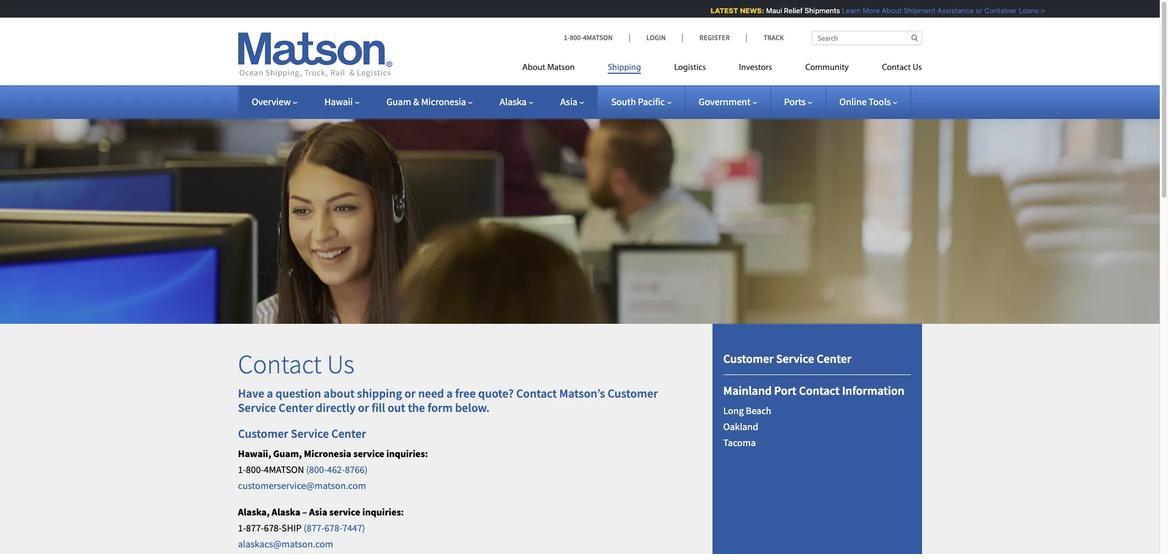 Task type: describe. For each thing, give the bounding box(es) containing it.
form
[[427, 400, 453, 416]]

1-800-4matson link
[[564, 33, 629, 42]]

login
[[646, 33, 666, 42]]

service for hawaii, guam, micronesia service inquiries:
[[291, 426, 329, 441]]

4matson inside hawaii, guam, micronesia service inquiries: 1-800-4matson (800-462-8766) customerservice@matson.com
[[264, 464, 304, 476]]

section containing customer service center
[[698, 324, 936, 555]]

long
[[723, 405, 744, 417]]

contact us link
[[865, 58, 922, 81]]

&
[[413, 95, 419, 108]]

contact up question
[[238, 348, 322, 381]]

alaska link
[[500, 95, 533, 108]]

0 horizontal spatial contact us
[[238, 348, 354, 381]]

contact inside 'link'
[[882, 63, 911, 72]]

guam
[[386, 95, 411, 108]]

need
[[418, 386, 444, 401]]

oakland link
[[723, 421, 758, 433]]

shipping
[[357, 386, 402, 401]]

online tools
[[839, 95, 891, 108]]

shipping link
[[591, 58, 658, 81]]

community
[[805, 63, 849, 72]]

center for mainland port contact information
[[817, 351, 851, 367]]

below.
[[455, 400, 490, 416]]

directly
[[316, 400, 355, 416]]

overview link
[[252, 95, 297, 108]]

center inside have a question about shipping or need a free quote? contact matson's customer service center directly or fill out the form below.
[[279, 400, 313, 416]]

information
[[842, 383, 904, 398]]

2 a from the left
[[446, 386, 453, 401]]

guam & micronesia link
[[386, 95, 473, 108]]

alaskacs@matson.com link
[[238, 538, 333, 551]]

service inside hawaii, guam, micronesia service inquiries: 1-800-4matson (800-462-8766) customerservice@matson.com
[[353, 448, 384, 460]]

(800-462-8766) link
[[306, 464, 368, 476]]

alaska, alaska – asia service inquiries: 1-877-678-ship (877-678-7447) alaskacs@matson.com
[[238, 506, 404, 551]]

track link
[[746, 33, 784, 42]]

1 vertical spatial us
[[327, 348, 354, 381]]

government link
[[699, 95, 757, 108]]

free
[[455, 386, 476, 401]]

service for mainland port contact information
[[776, 351, 814, 367]]

the
[[408, 400, 425, 416]]

learn
[[837, 6, 855, 15]]

2 678- from the left
[[324, 522, 342, 535]]

learn more about shipment assistance or container loans > link
[[837, 6, 1040, 15]]

track
[[763, 33, 784, 42]]

online tools link
[[839, 95, 897, 108]]

8766)
[[345, 464, 368, 476]]

banner image
[[0, 101, 1160, 324]]

overview
[[252, 95, 291, 108]]

alaska inside alaska, alaska – asia service inquiries: 1-877-678-ship (877-678-7447) alaskacs@matson.com
[[272, 506, 300, 519]]

alaskacs@matson.com
[[238, 538, 333, 551]]

latest news: maui relief shipments learn more about shipment assistance or container loans >
[[705, 6, 1040, 15]]

customer inside have a question about shipping or need a free quote? contact matson's customer service center directly or fill out the form below.
[[608, 386, 658, 401]]

assistance
[[932, 6, 968, 15]]

latest
[[705, 6, 733, 15]]

login link
[[629, 33, 682, 42]]

(877-
[[304, 522, 324, 535]]

register link
[[682, 33, 746, 42]]

asia link
[[560, 95, 584, 108]]

0 vertical spatial 1-
[[564, 33, 570, 42]]

container
[[979, 6, 1012, 15]]

quote?
[[478, 386, 514, 401]]

tacoma
[[723, 437, 756, 449]]

hawaii
[[324, 95, 353, 108]]

out
[[388, 400, 405, 416]]

oakland
[[723, 421, 758, 433]]

center for hawaii, guam, micronesia service inquiries:
[[331, 426, 366, 441]]

contact inside have a question about shipping or need a free quote? contact matson's customer service center directly or fill out the form below.
[[516, 386, 557, 401]]

customerservice@matson.com
[[238, 480, 366, 492]]

tacoma link
[[723, 437, 756, 449]]

7447)
[[342, 522, 365, 535]]

question
[[275, 386, 321, 401]]

about matson
[[522, 63, 575, 72]]

loans
[[1014, 6, 1033, 15]]

investors link
[[722, 58, 789, 81]]

1- inside hawaii, guam, micronesia service inquiries: 1-800-4matson (800-462-8766) customerservice@matson.com
[[238, 464, 246, 476]]

online
[[839, 95, 867, 108]]

pacific
[[638, 95, 665, 108]]

0 horizontal spatial or
[[358, 400, 369, 416]]

relief
[[779, 6, 797, 15]]

ship
[[282, 522, 302, 535]]

logistics
[[674, 63, 706, 72]]

customer service center for hawaii, guam, micronesia service inquiries:
[[238, 426, 366, 441]]

–
[[302, 506, 307, 519]]

mainland port contact information
[[723, 383, 904, 398]]



Task type: locate. For each thing, give the bounding box(es) containing it.
4matson down guam,
[[264, 464, 304, 476]]

2 horizontal spatial or
[[970, 6, 977, 15]]

alaska up ship
[[272, 506, 300, 519]]

inquiries: inside alaska, alaska – asia service inquiries: 1-877-678-ship (877-678-7447) alaskacs@matson.com
[[362, 506, 404, 519]]

2 horizontal spatial center
[[817, 351, 851, 367]]

(877-678-7447) link
[[304, 522, 365, 535]]

0 vertical spatial center
[[817, 351, 851, 367]]

1 vertical spatial center
[[279, 400, 313, 416]]

0 vertical spatial inquiries:
[[386, 448, 428, 460]]

contact us
[[882, 63, 922, 72], [238, 348, 354, 381]]

micronesia for guam,
[[304, 448, 351, 460]]

0 horizontal spatial service
[[238, 400, 276, 416]]

0 horizontal spatial customer service center
[[238, 426, 366, 441]]

2 horizontal spatial service
[[776, 351, 814, 367]]

have a question about shipping or need a free quote? contact matson's customer service center directly or fill out the form below.
[[238, 386, 658, 416]]

south pacific
[[611, 95, 665, 108]]

customer up the hawaii,
[[238, 426, 288, 441]]

1 horizontal spatial 678-
[[324, 522, 342, 535]]

hawaii,
[[238, 448, 271, 460]]

877-
[[246, 522, 264, 535]]

top menu navigation
[[522, 58, 922, 81]]

customer service center
[[723, 351, 851, 367], [238, 426, 366, 441]]

shipment
[[898, 6, 930, 15]]

0 vertical spatial about
[[876, 6, 896, 15]]

None search field
[[811, 31, 922, 45]]

2 horizontal spatial customer
[[723, 351, 774, 367]]

micronesia up 462- in the left bottom of the page
[[304, 448, 351, 460]]

service inside alaska, alaska – asia service inquiries: 1-877-678-ship (877-678-7447) alaskacs@matson.com
[[329, 506, 360, 519]]

0 horizontal spatial us
[[327, 348, 354, 381]]

0 vertical spatial micronesia
[[421, 95, 466, 108]]

matson's
[[559, 386, 605, 401]]

micronesia
[[421, 95, 466, 108], [304, 448, 351, 460]]

1 vertical spatial asia
[[309, 506, 327, 519]]

long beach link
[[723, 405, 771, 417]]

service inside have a question about shipping or need a free quote? contact matson's customer service center directly or fill out the form below.
[[238, 400, 276, 416]]

0 horizontal spatial 4matson
[[264, 464, 304, 476]]

0 horizontal spatial 678-
[[264, 522, 282, 535]]

port
[[774, 383, 796, 398]]

2 vertical spatial center
[[331, 426, 366, 441]]

0 vertical spatial 4matson
[[583, 33, 613, 42]]

service up guam,
[[291, 426, 329, 441]]

ports
[[784, 95, 806, 108]]

fill
[[372, 400, 385, 416]]

tools
[[869, 95, 891, 108]]

us down search icon
[[913, 63, 922, 72]]

asia right –
[[309, 506, 327, 519]]

>
[[1035, 6, 1040, 15]]

1 horizontal spatial a
[[446, 386, 453, 401]]

about left matson at the left top
[[522, 63, 545, 72]]

logistics link
[[658, 58, 722, 81]]

a right have
[[267, 386, 273, 401]]

service up port
[[776, 351, 814, 367]]

0 horizontal spatial center
[[279, 400, 313, 416]]

1- down the hawaii,
[[238, 464, 246, 476]]

1 vertical spatial inquiries:
[[362, 506, 404, 519]]

micronesia inside hawaii, guam, micronesia service inquiries: 1-800-4matson (800-462-8766) customerservice@matson.com
[[304, 448, 351, 460]]

matson
[[547, 63, 575, 72]]

(800-
[[306, 464, 327, 476]]

contact inside section
[[799, 383, 840, 398]]

alaska,
[[238, 506, 270, 519]]

asia inside alaska, alaska – asia service inquiries: 1-877-678-ship (877-678-7447) alaskacs@matson.com
[[309, 506, 327, 519]]

a left free
[[446, 386, 453, 401]]

south
[[611, 95, 636, 108]]

1- up matson at the left top
[[564, 33, 570, 42]]

0 horizontal spatial a
[[267, 386, 273, 401]]

beach
[[746, 405, 771, 417]]

register
[[699, 33, 730, 42]]

1 horizontal spatial micronesia
[[421, 95, 466, 108]]

contact right port
[[799, 383, 840, 398]]

center left directly
[[279, 400, 313, 416]]

inquiries: up 7447)
[[362, 506, 404, 519]]

ports link
[[784, 95, 812, 108]]

service up the hawaii,
[[238, 400, 276, 416]]

center down directly
[[331, 426, 366, 441]]

1 678- from the left
[[264, 522, 282, 535]]

search image
[[911, 34, 918, 41]]

micronesia for &
[[421, 95, 466, 108]]

investors
[[739, 63, 772, 72]]

contact us down search icon
[[882, 63, 922, 72]]

customer up 'mainland'
[[723, 351, 774, 367]]

community link
[[789, 58, 865, 81]]

1 vertical spatial 4matson
[[264, 464, 304, 476]]

contact
[[882, 63, 911, 72], [238, 348, 322, 381], [799, 383, 840, 398], [516, 386, 557, 401]]

contact right quote?
[[516, 386, 557, 401]]

center
[[817, 351, 851, 367], [279, 400, 313, 416], [331, 426, 366, 441]]

0 vertical spatial customer
[[723, 351, 774, 367]]

contact up tools in the right of the page
[[882, 63, 911, 72]]

long beach oakland tacoma
[[723, 405, 771, 449]]

1 vertical spatial 800-
[[246, 464, 264, 476]]

1 horizontal spatial center
[[331, 426, 366, 441]]

alaska down "about matson"
[[500, 95, 527, 108]]

0 horizontal spatial about
[[522, 63, 545, 72]]

1 vertical spatial alaska
[[272, 506, 300, 519]]

1 horizontal spatial or
[[404, 386, 416, 401]]

800- inside hawaii, guam, micronesia service inquiries: 1-800-4matson (800-462-8766) customerservice@matson.com
[[246, 464, 264, 476]]

us inside 'link'
[[913, 63, 922, 72]]

inquiries: inside hawaii, guam, micronesia service inquiries: 1-800-4matson (800-462-8766) customerservice@matson.com
[[386, 448, 428, 460]]

about inside 'link'
[[522, 63, 545, 72]]

or left need
[[404, 386, 416, 401]]

1- inside alaska, alaska – asia service inquiries: 1-877-678-ship (877-678-7447) alaskacs@matson.com
[[238, 522, 246, 535]]

hawaii link
[[324, 95, 359, 108]]

0 vertical spatial service
[[776, 351, 814, 367]]

0 vertical spatial alaska
[[500, 95, 527, 108]]

1 horizontal spatial customer
[[608, 386, 658, 401]]

1 a from the left
[[267, 386, 273, 401]]

or left fill
[[358, 400, 369, 416]]

1 horizontal spatial 4matson
[[583, 33, 613, 42]]

1 horizontal spatial service
[[291, 426, 329, 441]]

0 vertical spatial contact us
[[882, 63, 922, 72]]

alaska
[[500, 95, 527, 108], [272, 506, 300, 519]]

inquiries:
[[386, 448, 428, 460], [362, 506, 404, 519]]

contact us up question
[[238, 348, 354, 381]]

guam & micronesia
[[386, 95, 466, 108]]

customer for hawaii, guam, micronesia service inquiries:
[[238, 426, 288, 441]]

about
[[324, 386, 355, 401]]

customerservice@matson.com link
[[238, 480, 366, 492]]

1- down alaska,
[[238, 522, 246, 535]]

micronesia right &
[[421, 95, 466, 108]]

service up 7447)
[[329, 506, 360, 519]]

1 horizontal spatial asia
[[560, 95, 577, 108]]

1 horizontal spatial about
[[876, 6, 896, 15]]

guam,
[[273, 448, 302, 460]]

0 horizontal spatial customer
[[238, 426, 288, 441]]

0 horizontal spatial asia
[[309, 506, 327, 519]]

more
[[857, 6, 874, 15]]

service up 8766)
[[353, 448, 384, 460]]

1 vertical spatial contact us
[[238, 348, 354, 381]]

center up mainland port contact information
[[817, 351, 851, 367]]

2 vertical spatial customer
[[238, 426, 288, 441]]

0 horizontal spatial 800-
[[246, 464, 264, 476]]

462-
[[327, 464, 345, 476]]

us up about
[[327, 348, 354, 381]]

800- down the hawaii,
[[246, 464, 264, 476]]

1 vertical spatial about
[[522, 63, 545, 72]]

1-800-4matson
[[564, 33, 613, 42]]

1-
[[564, 33, 570, 42], [238, 464, 246, 476], [238, 522, 246, 535]]

about matson link
[[522, 58, 591, 81]]

Search search field
[[811, 31, 922, 45]]

about right more at top right
[[876, 6, 896, 15]]

0 horizontal spatial micronesia
[[304, 448, 351, 460]]

2 vertical spatial 1-
[[238, 522, 246, 535]]

about
[[876, 6, 896, 15], [522, 63, 545, 72]]

800-
[[570, 33, 583, 42], [246, 464, 264, 476]]

0 vertical spatial us
[[913, 63, 922, 72]]

1 vertical spatial micronesia
[[304, 448, 351, 460]]

0 vertical spatial 800-
[[570, 33, 583, 42]]

customer for mainland port contact information
[[723, 351, 774, 367]]

1 vertical spatial customer service center
[[238, 426, 366, 441]]

1 horizontal spatial customer service center
[[723, 351, 851, 367]]

1 vertical spatial service
[[238, 400, 276, 416]]

0 vertical spatial customer service center
[[723, 351, 851, 367]]

0 horizontal spatial alaska
[[272, 506, 300, 519]]

shipments
[[799, 6, 835, 15]]

have
[[238, 386, 264, 401]]

south pacific link
[[611, 95, 672, 108]]

0 vertical spatial service
[[353, 448, 384, 460]]

or
[[970, 6, 977, 15], [404, 386, 416, 401], [358, 400, 369, 416]]

2 vertical spatial service
[[291, 426, 329, 441]]

customer service center for mainland port contact information
[[723, 351, 851, 367]]

1 horizontal spatial 800-
[[570, 33, 583, 42]]

maui
[[761, 6, 777, 15]]

1 horizontal spatial alaska
[[500, 95, 527, 108]]

4matson
[[583, 33, 613, 42], [264, 464, 304, 476]]

customer inside section
[[723, 351, 774, 367]]

contact us inside 'link'
[[882, 63, 922, 72]]

hawaii, guam, micronesia service inquiries: 1-800-4matson (800-462-8766) customerservice@matson.com
[[238, 448, 428, 492]]

or left container
[[970, 6, 977, 15]]

customer service center up guam,
[[238, 426, 366, 441]]

inquiries: down the
[[386, 448, 428, 460]]

asia down about matson 'link'
[[560, 95, 577, 108]]

section
[[698, 324, 936, 555]]

1 horizontal spatial contact us
[[882, 63, 922, 72]]

customer right matson's
[[608, 386, 658, 401]]

0 vertical spatial asia
[[560, 95, 577, 108]]

1 vertical spatial customer
[[608, 386, 658, 401]]

1 horizontal spatial us
[[913, 63, 922, 72]]

blue matson logo with ocean, shipping, truck, rail and logistics written beneath it. image
[[238, 33, 392, 78]]

1 vertical spatial service
[[329, 506, 360, 519]]

us
[[913, 63, 922, 72], [327, 348, 354, 381]]

news:
[[735, 6, 759, 15]]

shipping
[[608, 63, 641, 72]]

government
[[699, 95, 750, 108]]

1 vertical spatial 1-
[[238, 464, 246, 476]]

customer service center up port
[[723, 351, 851, 367]]

800- up matson at the left top
[[570, 33, 583, 42]]

4matson up shipping
[[583, 33, 613, 42]]

mainland
[[723, 383, 772, 398]]



Task type: vqa. For each thing, say whether or not it's contained in the screenshot.
About
yes



